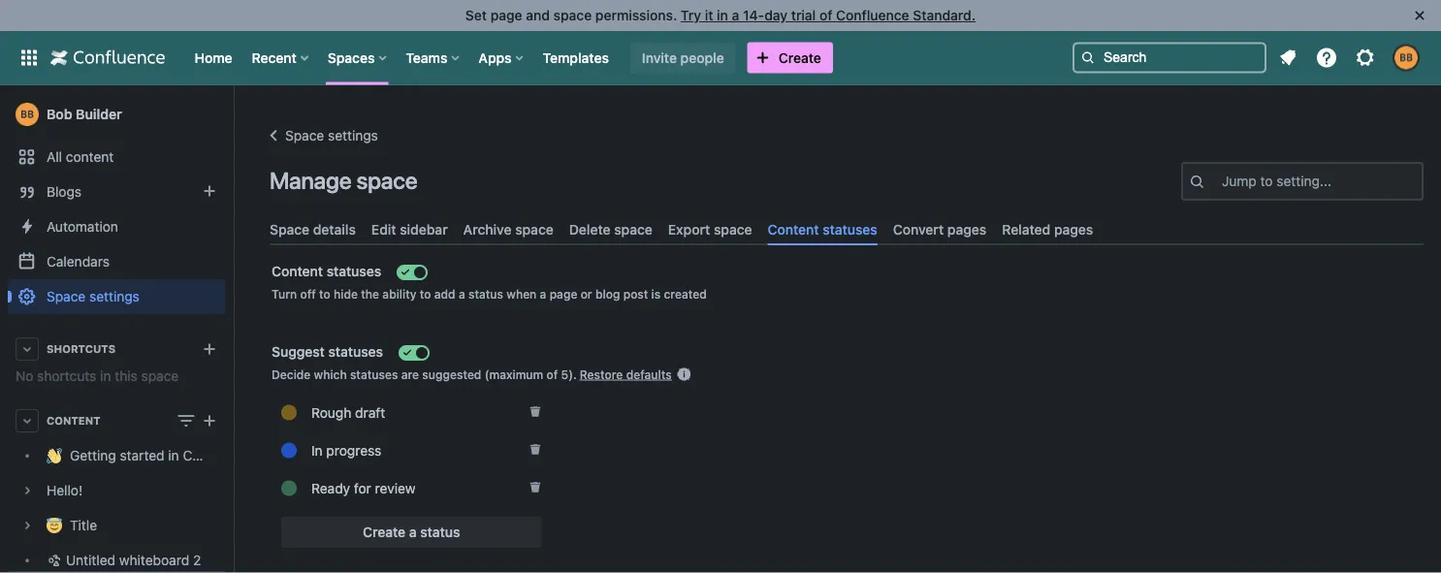 Task type: describe. For each thing, give the bounding box(es) containing it.
Search field
[[1073, 42, 1267, 73]]

statuses up which
[[328, 344, 383, 360]]

tree inside "space" element
[[8, 439, 254, 573]]

spaces button
[[322, 42, 394, 73]]

people
[[681, 49, 724, 65]]

a inside dropdown button
[[409, 525, 417, 541]]

rough
[[311, 405, 352, 421]]

which
[[314, 368, 347, 381]]

started
[[120, 448, 165, 464]]

title
[[70, 518, 97, 534]]

is
[[652, 287, 661, 301]]

statuses inside tab list
[[823, 221, 878, 237]]

set
[[466, 7, 487, 23]]

Search settings text field
[[1222, 172, 1226, 191]]

1 vertical spatial page
[[550, 287, 578, 301]]

off
[[300, 287, 316, 301]]

create a status
[[363, 525, 460, 541]]

try
[[681, 7, 702, 23]]

remove icon image for in progress
[[528, 442, 543, 458]]

teams button
[[400, 42, 467, 73]]

hide
[[334, 287, 358, 301]]

day
[[765, 7, 788, 23]]

turn
[[272, 287, 297, 301]]

suggested
[[422, 368, 482, 381]]

content button
[[8, 404, 225, 439]]

help icon image
[[1316, 46, 1339, 69]]

all
[[47, 149, 62, 165]]

content inside tab list
[[768, 221, 819, 237]]

in progress
[[311, 443, 382, 459]]

convert pages
[[893, 221, 987, 237]]

in for no shortcuts in this space
[[100, 368, 111, 384]]

related
[[1002, 221, 1051, 237]]

pages for related pages
[[1055, 221, 1094, 237]]

recent button
[[246, 42, 316, 73]]

edit
[[372, 221, 396, 237]]

jump
[[1222, 173, 1257, 189]]

turn off to hide the ability to add a status when a page or blog post is created
[[272, 287, 707, 301]]

0 vertical spatial confluence
[[836, 7, 910, 23]]

0 vertical spatial content statuses
[[768, 221, 878, 237]]

0 vertical spatial page
[[491, 7, 523, 23]]

it
[[705, 7, 714, 23]]

space element
[[0, 85, 254, 573]]

0 vertical spatial of
[[820, 7, 833, 23]]

space for archive space
[[515, 221, 554, 237]]

2 horizontal spatial in
[[717, 7, 729, 23]]

confluence inside getting started in confluence "link"
[[183, 448, 254, 464]]

recent
[[252, 49, 297, 65]]

space settings inside "space" element
[[47, 289, 140, 305]]

untitled whiteboard 2 link
[[8, 543, 225, 573]]

a right add
[[459, 287, 465, 301]]

(maximum
[[485, 368, 544, 381]]

defaults
[[626, 368, 672, 381]]

all content
[[47, 149, 114, 165]]

or
[[581, 287, 592, 301]]

archive space link
[[456, 213, 562, 246]]

bob builder
[[47, 106, 122, 122]]

shortcuts
[[47, 343, 116, 356]]

2 vertical spatial space
[[47, 289, 86, 305]]

space details link
[[262, 213, 364, 246]]

space details
[[270, 221, 356, 237]]

hello!
[[47, 483, 83, 499]]

home link
[[189, 42, 238, 73]]

details
[[313, 221, 356, 237]]

bob builder link
[[8, 95, 225, 134]]

space right the this
[[141, 368, 179, 384]]

create for create
[[779, 49, 822, 65]]

hello! link
[[8, 473, 225, 508]]

draft
[[355, 405, 385, 421]]

status inside dropdown button
[[420, 525, 460, 541]]

suggest
[[272, 344, 325, 360]]

a left 14-
[[732, 7, 740, 23]]

statuses up hide
[[327, 264, 382, 280]]

5).
[[561, 368, 577, 381]]

create content image
[[198, 409, 221, 433]]

shortcuts button
[[8, 332, 225, 367]]

sidebar
[[400, 221, 448, 237]]

delete
[[569, 221, 611, 237]]

review
[[375, 480, 416, 496]]

space right and
[[554, 7, 592, 23]]

1 horizontal spatial settings
[[328, 128, 378, 144]]

blog
[[596, 287, 620, 301]]

create a status button
[[281, 517, 542, 548]]

setting...
[[1277, 173, 1332, 189]]

settings inside "space" element
[[89, 289, 140, 305]]

add shortcut image
[[198, 338, 221, 361]]

standard.
[[913, 7, 976, 23]]

1 vertical spatial space
[[270, 221, 310, 237]]

appswitcher icon image
[[17, 46, 41, 69]]

create button
[[748, 42, 833, 73]]

manage
[[270, 167, 352, 194]]

2 horizontal spatial to
[[1261, 173, 1273, 189]]



Task type: vqa. For each thing, say whether or not it's contained in the screenshot.
Untitled whiteboard 1 link
no



Task type: locate. For each thing, give the bounding box(es) containing it.
1 remove icon image from the top
[[528, 404, 543, 420]]

1 vertical spatial create
[[363, 525, 406, 541]]

info icon image
[[677, 367, 692, 382]]

convert pages link
[[886, 213, 995, 246]]

getting
[[70, 448, 116, 464]]

statuses
[[823, 221, 878, 237], [327, 264, 382, 280], [328, 344, 383, 360], [350, 368, 398, 381]]

space right archive at the top left of page
[[515, 221, 554, 237]]

0 horizontal spatial of
[[547, 368, 558, 381]]

content statuses link
[[760, 213, 886, 246]]

0 vertical spatial space settings
[[285, 128, 378, 144]]

edit sidebar link
[[364, 213, 456, 246]]

ability
[[383, 287, 417, 301]]

in right started
[[168, 448, 179, 464]]

remove icon image for ready for review
[[528, 480, 543, 495]]

14-
[[743, 7, 765, 23]]

blogs
[[47, 184, 82, 200]]

convert
[[893, 221, 944, 237]]

space settings down calendars
[[47, 289, 140, 305]]

page
[[491, 7, 523, 23], [550, 287, 578, 301]]

change view image
[[175, 409, 198, 433]]

tree containing getting started in confluence
[[8, 439, 254, 573]]

this
[[115, 368, 138, 384]]

status
[[469, 287, 504, 301], [420, 525, 460, 541]]

pages right convert
[[948, 221, 987, 237]]

settings icon image
[[1354, 46, 1378, 69]]

calendars link
[[8, 244, 225, 279]]

space left details
[[270, 221, 310, 237]]

space right delete
[[614, 221, 653, 237]]

in
[[717, 7, 729, 23], [100, 368, 111, 384], [168, 448, 179, 464]]

0 horizontal spatial content
[[47, 415, 100, 427]]

delete space link
[[562, 213, 661, 246]]

0 horizontal spatial status
[[420, 525, 460, 541]]

apps
[[479, 49, 512, 65]]

to
[[1261, 173, 1273, 189], [319, 287, 331, 301], [420, 287, 431, 301]]

to right 'jump'
[[1261, 173, 1273, 189]]

export
[[668, 221, 711, 237]]

export space
[[668, 221, 752, 237]]

of
[[820, 7, 833, 23], [547, 368, 558, 381]]

space for export space
[[714, 221, 752, 237]]

confluence
[[836, 7, 910, 23], [183, 448, 254, 464]]

pages
[[948, 221, 987, 237], [1055, 221, 1094, 237]]

space settings link up manage at the top left of the page
[[262, 124, 378, 147]]

confluence image
[[50, 46, 165, 69], [50, 46, 165, 69]]

1 horizontal spatial of
[[820, 7, 833, 23]]

0 vertical spatial space settings link
[[262, 124, 378, 147]]

0 vertical spatial in
[[717, 7, 729, 23]]

1 horizontal spatial create
[[779, 49, 822, 65]]

2 vertical spatial content
[[47, 415, 100, 427]]

to right the off
[[319, 287, 331, 301]]

no shortcuts in this space
[[16, 368, 179, 384]]

getting started in confluence link
[[8, 439, 254, 473]]

0 horizontal spatial confluence
[[183, 448, 254, 464]]

1 vertical spatial of
[[547, 368, 558, 381]]

search image
[[1081, 50, 1096, 65]]

space inside delete space link
[[614, 221, 653, 237]]

1 vertical spatial in
[[100, 368, 111, 384]]

ready for review
[[311, 480, 416, 496]]

remove icon image for rough draft
[[528, 404, 543, 420]]

content
[[66, 149, 114, 165]]

1 vertical spatial status
[[420, 525, 460, 541]]

2 vertical spatial in
[[168, 448, 179, 464]]

permissions.
[[596, 7, 677, 23]]

create
[[779, 49, 822, 65], [363, 525, 406, 541]]

calendars
[[47, 254, 110, 270]]

and
[[526, 7, 550, 23]]

space up edit on the top of page
[[356, 167, 418, 194]]

content right export space on the top
[[768, 221, 819, 237]]

spaces
[[328, 49, 375, 65]]

untitled
[[66, 553, 116, 569]]

related pages link
[[995, 213, 1101, 246]]

collapse sidebar image
[[212, 95, 254, 134]]

set page and space permissions. try it in a 14-day trial of confluence standard.
[[466, 7, 976, 23]]

tree
[[8, 439, 254, 573]]

teams
[[406, 49, 448, 65]]

progress
[[326, 443, 382, 459]]

to left add
[[420, 287, 431, 301]]

of right trial
[[820, 7, 833, 23]]

1 vertical spatial space settings
[[47, 289, 140, 305]]

page right set at the top left of the page
[[491, 7, 523, 23]]

ready
[[311, 480, 350, 496]]

no
[[16, 368, 33, 384]]

trial
[[791, 7, 816, 23]]

invite
[[642, 49, 677, 65]]

tab list containing space details
[[262, 213, 1432, 246]]

create down review
[[363, 525, 406, 541]]

are
[[401, 368, 419, 381]]

automation
[[47, 219, 118, 235]]

create inside dropdown button
[[363, 525, 406, 541]]

1 horizontal spatial content
[[272, 264, 323, 280]]

whiteboard
[[119, 553, 189, 569]]

0 horizontal spatial in
[[100, 368, 111, 384]]

1 vertical spatial content
[[272, 264, 323, 280]]

rough draft
[[311, 405, 385, 421]]

title link
[[8, 508, 225, 543]]

confluence right trial
[[836, 7, 910, 23]]

1 horizontal spatial space settings
[[285, 128, 378, 144]]

post
[[624, 287, 648, 301]]

confluence down create content icon
[[183, 448, 254, 464]]

restore
[[580, 368, 623, 381]]

blogs link
[[8, 175, 225, 210]]

in inside "link"
[[168, 448, 179, 464]]

1 vertical spatial settings
[[89, 289, 140, 305]]

space settings link
[[262, 124, 378, 147], [8, 279, 225, 314]]

1 horizontal spatial status
[[469, 287, 504, 301]]

0 horizontal spatial space settings
[[47, 289, 140, 305]]

a right 'when'
[[540, 287, 547, 301]]

add
[[434, 287, 456, 301]]

space for manage space
[[356, 167, 418, 194]]

content inside dropdown button
[[47, 415, 100, 427]]

created
[[664, 287, 707, 301]]

of left the 5).
[[547, 368, 558, 381]]

notification icon image
[[1277, 46, 1300, 69]]

manage space
[[270, 167, 418, 194]]

1 vertical spatial content statuses
[[272, 264, 382, 280]]

1 pages from the left
[[948, 221, 987, 237]]

templates link
[[537, 42, 615, 73]]

0 horizontal spatial space settings link
[[8, 279, 225, 314]]

page left or
[[550, 287, 578, 301]]

suggest statuses
[[272, 344, 383, 360]]

remove icon image
[[528, 404, 543, 420], [528, 442, 543, 458], [528, 480, 543, 495]]

for
[[354, 480, 371, 496]]

in
[[311, 443, 323, 459]]

2 remove icon image from the top
[[528, 442, 543, 458]]

content statuses left convert
[[768, 221, 878, 237]]

invite people
[[642, 49, 724, 65]]

decide
[[272, 368, 311, 381]]

content statuses
[[768, 221, 878, 237], [272, 264, 382, 280]]

in left the this
[[100, 368, 111, 384]]

space inside archive space link
[[515, 221, 554, 237]]

0 vertical spatial status
[[469, 287, 504, 301]]

templates
[[543, 49, 609, 65]]

space settings
[[285, 128, 378, 144], [47, 289, 140, 305]]

1 horizontal spatial content statuses
[[768, 221, 878, 237]]

space inside export space link
[[714, 221, 752, 237]]

builder
[[76, 106, 122, 122]]

0 horizontal spatial to
[[319, 287, 331, 301]]

pages for convert pages
[[948, 221, 987, 237]]

settings down calendars link
[[89, 289, 140, 305]]

space down calendars
[[47, 289, 86, 305]]

statuses left are
[[350, 368, 398, 381]]

1 vertical spatial remove icon image
[[528, 442, 543, 458]]

create down trial
[[779, 49, 822, 65]]

settings
[[328, 128, 378, 144], [89, 289, 140, 305]]

banner
[[0, 31, 1442, 85]]

0 vertical spatial create
[[779, 49, 822, 65]]

decide which statuses are suggested (maximum of 5). restore defaults
[[272, 368, 672, 381]]

space settings link down calendars
[[8, 279, 225, 314]]

when
[[507, 287, 537, 301]]

edit sidebar
[[372, 221, 448, 237]]

2 pages from the left
[[1055, 221, 1094, 237]]

0 horizontal spatial pages
[[948, 221, 987, 237]]

1 horizontal spatial in
[[168, 448, 179, 464]]

apps button
[[473, 42, 531, 73]]

0 horizontal spatial page
[[491, 7, 523, 23]]

shortcuts
[[37, 368, 96, 384]]

2 horizontal spatial content
[[768, 221, 819, 237]]

1 horizontal spatial to
[[420, 287, 431, 301]]

archive space
[[463, 221, 554, 237]]

jump to setting...
[[1222, 173, 1332, 189]]

close image
[[1409, 4, 1432, 27]]

1 horizontal spatial space settings link
[[262, 124, 378, 147]]

1 horizontal spatial confluence
[[836, 7, 910, 23]]

3 remove icon image from the top
[[528, 480, 543, 495]]

in right it
[[717, 7, 729, 23]]

all content link
[[8, 140, 225, 175]]

space for delete space
[[614, 221, 653, 237]]

archive
[[463, 221, 512, 237]]

0 vertical spatial remove icon image
[[528, 404, 543, 420]]

2 vertical spatial remove icon image
[[528, 480, 543, 495]]

automation link
[[8, 210, 225, 244]]

pages right related
[[1055, 221, 1094, 237]]

in for getting started in confluence
[[168, 448, 179, 464]]

content up the off
[[272, 264, 323, 280]]

0 vertical spatial content
[[768, 221, 819, 237]]

space right export
[[714, 221, 752, 237]]

tab list
[[262, 213, 1432, 246]]

export space link
[[661, 213, 760, 246]]

0 vertical spatial space
[[285, 128, 324, 144]]

create a blog image
[[198, 179, 221, 203]]

0 vertical spatial settings
[[328, 128, 378, 144]]

banner containing home
[[0, 31, 1442, 85]]

content up getting
[[47, 415, 100, 427]]

space
[[554, 7, 592, 23], [356, 167, 418, 194], [515, 221, 554, 237], [614, 221, 653, 237], [714, 221, 752, 237], [141, 368, 179, 384]]

settings up manage space
[[328, 128, 378, 144]]

space up manage at the top left of the page
[[285, 128, 324, 144]]

1 horizontal spatial page
[[550, 287, 578, 301]]

content statuses up the off
[[272, 264, 382, 280]]

create inside popup button
[[779, 49, 822, 65]]

0 horizontal spatial content statuses
[[272, 264, 382, 280]]

0 horizontal spatial create
[[363, 525, 406, 541]]

1 vertical spatial space settings link
[[8, 279, 225, 314]]

2
[[193, 553, 201, 569]]

create for create a status
[[363, 525, 406, 541]]

global element
[[12, 31, 1069, 85]]

the
[[361, 287, 379, 301]]

0 horizontal spatial settings
[[89, 289, 140, 305]]

space settings up manage space
[[285, 128, 378, 144]]

1 vertical spatial confluence
[[183, 448, 254, 464]]

statuses left convert
[[823, 221, 878, 237]]

related pages
[[1002, 221, 1094, 237]]

a down review
[[409, 525, 417, 541]]

1 horizontal spatial pages
[[1055, 221, 1094, 237]]



